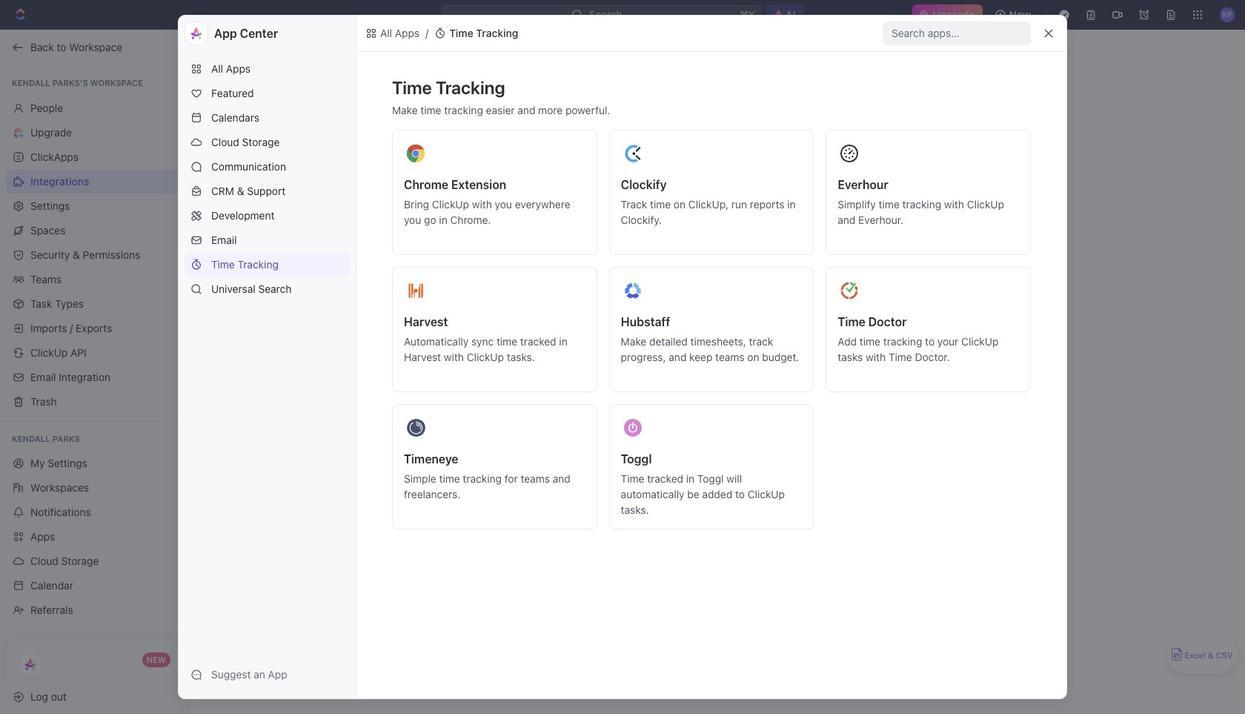 Task type: describe. For each thing, give the bounding box(es) containing it.
manage
[[796, 408, 834, 420]]

0 horizontal spatial apps
[[30, 530, 55, 543]]

add
[[838, 335, 857, 348]]

time inside timeneye simple time tracking for teams and freelancers.
[[439, 472, 460, 485]]

and for timeneye
[[553, 472, 571, 485]]

timeneye simple time tracking for teams and freelancers.
[[404, 452, 571, 500]]

referrals link
[[6, 598, 183, 622]]

& for support
[[237, 185, 244, 197]]

excel & csv link
[[1168, 636, 1238, 673]]

back to workspace button
[[6, 35, 176, 59]]

with inside everhour simplify time tracking with clickup and everhour.
[[945, 198, 965, 211]]

center inside time tracking dialog
[[240, 27, 278, 40]]

people
[[30, 101, 63, 114]]

app inside button
[[268, 668, 287, 681]]

universal search link
[[185, 277, 350, 301]]

clockify.
[[621, 214, 662, 226]]

teams inside timeneye simple time tracking for teams and freelancers.
[[521, 472, 550, 485]]

1 harvest from the top
[[404, 315, 448, 328]]

sync
[[472, 335, 494, 348]]

keep
[[690, 351, 713, 363]]

doctor
[[869, 315, 907, 328]]

with inside 'time doctor add time tracking to your clickup tasks with time doctor.'
[[866, 351, 886, 363]]

learn
[[651, 408, 675, 420]]

time inside time tracking make time tracking easier and more powerful.
[[392, 77, 432, 98]]

hubstaff
[[621, 315, 671, 328]]

on inside hubstaff make detailed timesheets, track progress, and keep teams on budget.
[[748, 351, 760, 363]]

clickup inside harvest automatically sync time tracked in harvest with clickup tasks.
[[467, 351, 504, 363]]

automatically
[[404, 335, 469, 348]]

email integration link
[[6, 365, 183, 389]]

all apps for the leftmost all apps link
[[211, 62, 251, 75]]

permissions
[[83, 248, 140, 261]]

log
[[30, 690, 48, 703]]

log out button
[[6, 685, 176, 708]]

powerful.
[[566, 104, 611, 116]]

universal search
[[211, 283, 292, 295]]

1 horizontal spatial time tracking
[[450, 27, 518, 39]]

0 horizontal spatial /
[[70, 321, 73, 334]]

in inside clockify track time on clickup, run reports in clockify.
[[788, 198, 796, 211]]

tasks. inside harvest automatically sync time tracked in harvest with clickup tasks.
[[507, 351, 535, 363]]

time tracking dialog
[[178, 15, 1068, 699]]

clickup inside the toggl time tracked in toggl will automatically be added to clickup tasks.
[[748, 488, 785, 500]]

one
[[729, 423, 747, 436]]

chrome.
[[450, 214, 491, 226]]

0 vertical spatial settings
[[30, 199, 70, 212]]

clickup inside 'time doctor add time tracking to your clickup tasks with time doctor.'
[[962, 335, 999, 348]]

email for email
[[211, 234, 237, 246]]

security & permissions link
[[6, 243, 183, 267]]

0 horizontal spatial your
[[622, 392, 643, 405]]

extension
[[452, 178, 507, 191]]

clockify
[[621, 178, 667, 191]]

calendars
[[211, 111, 259, 124]]

2 vertical spatial tracking
[[238, 258, 279, 271]]

trash
[[30, 395, 57, 407]]

1 horizontal spatial your
[[837, 408, 858, 420]]

new button
[[989, 3, 1040, 27]]

teams inside hubstaff make detailed timesheets, track progress, and keep teams on budget.
[[716, 351, 745, 363]]

1 vertical spatial upgrade link
[[6, 120, 183, 144]]

and down our
[[775, 408, 793, 420]]

0 vertical spatial new
[[782, 392, 802, 405]]

exports
[[76, 321, 112, 334]]

1 vertical spatial new
[[708, 408, 728, 420]]

clickup inside "link"
[[30, 346, 68, 359]]

clickapps link
[[6, 145, 183, 169]]

time tracking link
[[185, 253, 350, 277]]

moved
[[707, 361, 749, 377]]

trash link
[[6, 390, 183, 413]]

to inside the toggl time tracked in toggl will automatically be added to clickup tasks.
[[736, 488, 745, 500]]

time inside time tracking make time tracking easier and more powerful.
[[421, 104, 442, 116]]

and for everhour
[[838, 214, 856, 226]]

on inside clockify track time on clickup, run reports in clockify.
[[674, 198, 686, 211]]

an
[[254, 668, 265, 681]]

notifications
[[30, 506, 91, 518]]

& for permissions
[[73, 248, 80, 261]]

in inside the toggl time tracked in toggl will automatically be added to clickup tasks.
[[686, 472, 695, 485]]

and up about
[[672, 392, 690, 405]]

and for time
[[518, 104, 536, 116]]

email for email integration
[[30, 370, 56, 383]]

all for the leftmost all apps link
[[211, 62, 223, 75]]

1 vertical spatial new
[[147, 655, 166, 664]]

budget.
[[762, 351, 800, 363]]

track
[[749, 335, 774, 348]]

apps for right all apps link
[[395, 27, 420, 39]]

time inside harvest automatically sync time tracked in harvest with clickup tasks.
[[497, 335, 518, 348]]

settings link
[[6, 194, 183, 218]]

0 vertical spatial tracking
[[476, 27, 518, 39]]

simple
[[404, 472, 437, 485]]

spaces
[[30, 224, 66, 236]]

and for hubstaff
[[669, 351, 687, 363]]

types
[[55, 297, 84, 310]]

imports
[[30, 321, 67, 334]]

everhour.
[[859, 214, 904, 226]]

automatically
[[621, 488, 685, 500]]

2 harvest from the top
[[404, 351, 441, 363]]

tracking inside time tracking make time tracking easier and more powerful.
[[436, 77, 505, 98]]

make inside hubstaff make detailed timesheets, track progress, and keep teams on budget.
[[621, 335, 647, 348]]

spaces link
[[6, 218, 183, 242]]

time inside the toggl time tracked in toggl will automatically be added to clickup tasks.
[[621, 472, 645, 485]]

email integration
[[30, 370, 111, 383]]

clickapps
[[30, 150, 79, 163]]

timeneye
[[404, 452, 459, 466]]

app up our
[[768, 361, 794, 377]]

all apps for right all apps link
[[380, 27, 420, 39]]

apps link
[[6, 525, 183, 549]]

tasks. inside the toggl time tracked in toggl will automatically be added to clickup tasks.
[[621, 503, 649, 516]]

out
[[51, 690, 67, 703]]

0 horizontal spatial cloud storage
[[30, 555, 99, 567]]

integrations for integrations
[[30, 175, 89, 187]]

apps,
[[622, 408, 648, 420]]

integrations have moved to app center
[[596, 361, 839, 377]]

new inside button
[[1010, 8, 1031, 21]]

universal
[[211, 283, 256, 295]]

place.
[[750, 423, 779, 436]]

chrome
[[404, 178, 449, 191]]

suggest
[[211, 668, 251, 681]]

1 horizontal spatial you
[[495, 198, 512, 211]]

discover
[[577, 408, 619, 420]]

chrome extension bring clickup with you everywhere you go in chrome.
[[404, 178, 571, 226]]

for
[[505, 472, 518, 485]]

added
[[702, 488, 733, 500]]

reports
[[750, 198, 785, 211]]

back to workspace
[[30, 40, 122, 53]]

teams link
[[6, 267, 183, 291]]

workspace
[[69, 40, 122, 53]]

1 vertical spatial settings
[[48, 457, 87, 469]]

run
[[732, 198, 747, 211]]

time inside 'time doctor add time tracking to your clickup tasks with time doctor.'
[[860, 335, 881, 348]]

tasks
[[838, 351, 863, 363]]

features,
[[730, 408, 773, 420]]

app up featured
[[214, 27, 237, 40]]

with inside chrome extension bring clickup with you everywhere you go in chrome.
[[472, 198, 492, 211]]



Task type: vqa. For each thing, say whether or not it's contained in the screenshot.
Upgrade link
yes



Task type: locate. For each thing, give the bounding box(es) containing it.
cloud storage inside time tracking dialog
[[211, 136, 280, 148]]

connections
[[657, 423, 715, 436]]

easier
[[486, 104, 515, 116]]

0 horizontal spatial toggl
[[621, 452, 652, 466]]

tracking up easier
[[436, 77, 505, 98]]

storage down calendars link
[[242, 136, 280, 148]]

everhour simplify time tracking with clickup and everhour.
[[838, 178, 1005, 226]]

progress,
[[621, 351, 666, 363]]

people link
[[6, 96, 183, 120]]

2 dxxtk image from the left
[[435, 27, 447, 39]]

1 horizontal spatial all
[[380, 27, 392, 39]]

tracking up time tracking make time tracking easier and more powerful. at the top left
[[476, 27, 518, 39]]

tracking left easier
[[444, 104, 483, 116]]

1 horizontal spatial new
[[782, 392, 802, 405]]

to inside 'time doctor add time tracking to your clickup tasks with time doctor.'
[[925, 335, 935, 348]]

clickup inside chrome extension bring clickup with you everywhere you go in chrome.
[[432, 198, 469, 211]]

dxxtk image for all apps
[[366, 27, 377, 39]]

clickup api
[[30, 346, 87, 359]]

0 vertical spatial storage
[[242, 136, 280, 148]]

1 horizontal spatial cloud storage
[[211, 136, 280, 148]]

time up "everhour."
[[879, 198, 900, 211]]

0 vertical spatial cloud
[[211, 136, 239, 148]]

upgrade for bottommost upgrade link
[[30, 126, 72, 138]]

integrations for integrations have moved to app center
[[596, 361, 672, 377]]

time tracking inside time tracking link
[[211, 258, 279, 271]]

0 horizontal spatial cloud storage link
[[6, 549, 183, 573]]

1 dxxtk image from the left
[[366, 27, 377, 39]]

excel
[[1185, 651, 1206, 660]]

1 horizontal spatial dxxtk image
[[435, 27, 447, 39]]

upgrade link left new button
[[912, 4, 983, 25]]

to right back
[[57, 40, 66, 53]]

app center
[[214, 27, 278, 40]]

0 vertical spatial tasks.
[[507, 351, 535, 363]]

all for right all apps link
[[380, 27, 392, 39]]

1 horizontal spatial apps
[[226, 62, 251, 75]]

0 vertical spatial new
[[1010, 8, 1031, 21]]

2 vertical spatial &
[[1208, 651, 1214, 660]]

1 horizontal spatial cloud
[[211, 136, 239, 148]]

0 horizontal spatial center
[[240, 27, 278, 40]]

0 vertical spatial make
[[392, 104, 418, 116]]

1 vertical spatial all apps link
[[185, 57, 350, 81]]

1 vertical spatial email
[[30, 370, 56, 383]]

0 horizontal spatial teams
[[521, 472, 550, 485]]

teams down timesheets,
[[716, 351, 745, 363]]

your down center!
[[837, 408, 858, 420]]

harvest down "automatically"
[[404, 351, 441, 363]]

and inside timeneye simple time tracking for teams and freelancers.
[[553, 472, 571, 485]]

your inside 'time doctor add time tracking to your clickup tasks with time doctor.'
[[938, 335, 959, 348]]

and inside time tracking make time tracking easier and more powerful.
[[518, 104, 536, 116]]

find
[[573, 392, 593, 405]]

1 horizontal spatial teams
[[716, 351, 745, 363]]

1 vertical spatial cloud storage link
[[6, 549, 183, 573]]

make
[[392, 104, 418, 116], [621, 335, 647, 348]]

in inside harvest automatically sync time tracked in harvest with clickup tasks.
[[559, 335, 568, 348]]

1 vertical spatial tracked
[[647, 472, 684, 485]]

task
[[30, 297, 52, 310]]

search...
[[590, 8, 632, 21]]

integrations
[[30, 175, 89, 187], [596, 361, 672, 377]]

on down the track
[[748, 351, 760, 363]]

0 vertical spatial email
[[211, 234, 237, 246]]

cloud storage up communication
[[211, 136, 280, 148]]

settings
[[30, 199, 70, 212], [48, 457, 87, 469]]

my settings
[[30, 457, 87, 469]]

1 horizontal spatial /
[[426, 27, 429, 39]]

dxxtk image
[[366, 27, 377, 39], [435, 27, 447, 39]]

2 horizontal spatial apps
[[395, 27, 420, 39]]

be
[[688, 488, 700, 500]]

upgrade link
[[912, 4, 983, 25], [6, 120, 183, 144]]

all apps
[[380, 27, 420, 39], [211, 62, 251, 75]]

& for csv
[[1208, 651, 1214, 660]]

0 vertical spatial integrations
[[30, 175, 89, 187]]

0 vertical spatial teams
[[716, 351, 745, 363]]

2 vertical spatial your
[[837, 408, 858, 420]]

app
[[214, 27, 237, 40], [768, 361, 794, 377], [805, 392, 824, 405], [268, 668, 287, 681]]

0 vertical spatial center
[[240, 27, 278, 40]]

1 horizontal spatial upgrade link
[[912, 4, 983, 25]]

cloud storage link down calendars link
[[185, 131, 350, 154]]

time up the freelancers.
[[439, 472, 460, 485]]

tracking inside 'time doctor add time tracking to your clickup tasks with time doctor.'
[[884, 335, 923, 348]]

storage down apps link
[[61, 555, 99, 567]]

app up manage
[[805, 392, 824, 405]]

and right the 'for'
[[553, 472, 571, 485]]

dxxtk image for time tracking
[[435, 27, 447, 39]]

1 horizontal spatial integrations
[[596, 361, 672, 377]]

0 horizontal spatial dxxtk image
[[366, 27, 377, 39]]

0 horizontal spatial &
[[73, 248, 80, 261]]

1 horizontal spatial all apps link
[[363, 24, 423, 42]]

1 horizontal spatial tasks.
[[621, 503, 649, 516]]

1 horizontal spatial email
[[211, 234, 237, 246]]

have
[[675, 361, 704, 377]]

new
[[782, 392, 802, 405], [708, 408, 728, 420]]

1 vertical spatial toggl
[[698, 472, 724, 485]]

to down will
[[736, 488, 745, 500]]

time up 'clockify.'
[[650, 198, 671, 211]]

to up doctor.
[[925, 335, 935, 348]]

0 horizontal spatial new
[[147, 655, 166, 664]]

0 vertical spatial upgrade
[[933, 8, 976, 21]]

1 vertical spatial tracking
[[436, 77, 505, 98]]

1 horizontal spatial cloud storage link
[[185, 131, 350, 154]]

notifications link
[[6, 500, 183, 524]]

email down development
[[211, 234, 237, 246]]

and inside everhour simplify time tracking with clickup and everhour.
[[838, 214, 856, 226]]

tracking left the 'for'
[[463, 472, 502, 485]]

your
[[938, 335, 959, 348], [622, 392, 643, 405], [837, 408, 858, 420]]

cloud storage up 'calendar'
[[30, 555, 99, 567]]

storage inside time tracking dialog
[[242, 136, 280, 148]]

1 horizontal spatial storage
[[242, 136, 280, 148]]

tracked inside harvest automatically sync time tracked in harvest with clickup tasks.
[[520, 335, 557, 348]]

1 vertical spatial all apps
[[211, 62, 251, 75]]

time tracking up time tracking make time tracking easier and more powerful. at the top left
[[450, 27, 518, 39]]

workspaces link
[[6, 476, 183, 500]]

1 vertical spatial cloud
[[30, 555, 58, 567]]

crm
[[211, 185, 234, 197]]

toggl
[[621, 452, 652, 466], [698, 472, 724, 485]]

harvest up "automatically"
[[404, 315, 448, 328]]

freelancers.
[[404, 488, 461, 500]]

1 vertical spatial all
[[211, 62, 223, 75]]

time inside clockify track time on clickup, run reports in clockify.
[[650, 198, 671, 211]]

0 horizontal spatial tracked
[[520, 335, 557, 348]]

1 vertical spatial /
[[70, 321, 73, 334]]

teams right the 'for'
[[521, 472, 550, 485]]

0 vertical spatial all apps
[[380, 27, 420, 39]]

2 vertical spatial apps
[[30, 530, 55, 543]]

center up featured link
[[240, 27, 278, 40]]

1 vertical spatial time tracking
[[211, 258, 279, 271]]

time
[[421, 104, 442, 116], [650, 198, 671, 211], [879, 198, 900, 211], [497, 335, 518, 348], [860, 335, 881, 348], [439, 472, 460, 485]]

clickup inside everhour simplify time tracking with clickup and everhour.
[[967, 198, 1005, 211]]

0 horizontal spatial cloud
[[30, 555, 58, 567]]

harvest automatically sync time tracked in harvest with clickup tasks.
[[404, 315, 568, 363]]

bring
[[404, 198, 429, 211]]

clickup,
[[689, 198, 729, 211]]

security & permissions
[[30, 248, 140, 261]]

1 vertical spatial tasks.
[[621, 503, 649, 516]]

0 vertical spatial you
[[495, 198, 512, 211]]

you down bring
[[404, 214, 421, 226]]

time right add
[[860, 335, 881, 348]]

1 vertical spatial make
[[621, 335, 647, 348]]

Search apps… field
[[892, 24, 1025, 42]]

app inside find all of your apps and integrations in our new app center! discover apps, learn about new features, and manage your connections in one place.
[[805, 392, 824, 405]]

0 horizontal spatial all apps link
[[185, 57, 350, 81]]

detailed
[[650, 335, 688, 348]]

new down integrations at right bottom
[[708, 408, 728, 420]]

0 vertical spatial &
[[237, 185, 244, 197]]

time tracking up universal search at top left
[[211, 258, 279, 271]]

tracking
[[444, 104, 483, 116], [903, 198, 942, 211], [884, 335, 923, 348], [463, 472, 502, 485]]

on
[[674, 198, 686, 211], [748, 351, 760, 363]]

crm & support
[[211, 185, 286, 197]]

with inside harvest automatically sync time tracked in harvest with clickup tasks.
[[444, 351, 464, 363]]

upgrade
[[933, 8, 976, 21], [30, 126, 72, 138]]

0 vertical spatial cloud storage link
[[185, 131, 350, 154]]

clockify track time on clickup, run reports in clockify.
[[621, 178, 796, 226]]

email inside email 'link'
[[211, 234, 237, 246]]

featured
[[211, 87, 254, 99]]

0 vertical spatial your
[[938, 335, 959, 348]]

0 vertical spatial toggl
[[621, 452, 652, 466]]

about
[[678, 408, 705, 420]]

and down detailed
[[669, 351, 687, 363]]

to inside button
[[57, 40, 66, 53]]

your up doctor.
[[938, 335, 959, 348]]

integrations link
[[6, 169, 183, 193]]

1 vertical spatial teams
[[521, 472, 550, 485]]

dxxtk image inside all apps link
[[366, 27, 377, 39]]

csv
[[1217, 651, 1234, 660]]

cloud up 'calendar'
[[30, 555, 58, 567]]

on left clickup,
[[674, 198, 686, 211]]

tracking inside time tracking make time tracking easier and more powerful.
[[444, 104, 483, 116]]

make inside time tracking make time tracking easier and more powerful.
[[392, 104, 418, 116]]

timesheets,
[[691, 335, 746, 348]]

calendars link
[[185, 106, 350, 130]]

everywhere
[[515, 198, 571, 211]]

app right an
[[268, 668, 287, 681]]

and left more
[[518, 104, 536, 116]]

0 vertical spatial harvest
[[404, 315, 448, 328]]

0 horizontal spatial upgrade
[[30, 126, 72, 138]]

settings up 'workspaces'
[[48, 457, 87, 469]]

cloud down calendars
[[211, 136, 239, 148]]

in inside chrome extension bring clickup with you everywhere you go in chrome.
[[439, 214, 448, 226]]

toggl up added
[[698, 472, 724, 485]]

1 vertical spatial center
[[797, 361, 839, 377]]

0 horizontal spatial email
[[30, 370, 56, 383]]

0 vertical spatial tracked
[[520, 335, 557, 348]]

and inside hubstaff make detailed timesheets, track progress, and keep teams on budget.
[[669, 351, 687, 363]]

0 vertical spatial all apps link
[[363, 24, 423, 42]]

task types link
[[6, 292, 183, 315]]

upgrade up clickapps
[[30, 126, 72, 138]]

featured link
[[185, 82, 350, 105]]

1 vertical spatial you
[[404, 214, 421, 226]]

1 vertical spatial &
[[73, 248, 80, 261]]

0 horizontal spatial time tracking
[[211, 258, 279, 271]]

simplify
[[838, 198, 876, 211]]

you down extension
[[495, 198, 512, 211]]

time tracking make time tracking easier and more powerful.
[[392, 77, 611, 116]]

log out
[[30, 690, 67, 703]]

of
[[610, 392, 619, 405]]

integrations down clickapps
[[30, 175, 89, 187]]

& inside time tracking dialog
[[237, 185, 244, 197]]

settings up spaces
[[30, 199, 70, 212]]

1 horizontal spatial new
[[1010, 8, 1031, 21]]

& right security
[[73, 248, 80, 261]]

communication
[[211, 160, 286, 173]]

doctor.
[[915, 351, 950, 363]]

tracked up automatically
[[647, 472, 684, 485]]

new right our
[[782, 392, 802, 405]]

time doctor add time tracking to your clickup tasks with time doctor.
[[838, 315, 999, 363]]

calendar link
[[6, 574, 183, 598]]

0 vertical spatial upgrade link
[[912, 4, 983, 25]]

api
[[70, 346, 87, 359]]

0 horizontal spatial new
[[708, 408, 728, 420]]

center up center!
[[797, 361, 839, 377]]

1 vertical spatial upgrade
[[30, 126, 72, 138]]

1 horizontal spatial make
[[621, 335, 647, 348]]

go
[[424, 214, 436, 226]]

integrations up of
[[596, 361, 672, 377]]

apps
[[646, 392, 670, 405]]

your up apps,
[[622, 392, 643, 405]]

/ inside time tracking dialog
[[426, 27, 429, 39]]

tracking inside everhour simplify time tracking with clickup and everhour.
[[903, 198, 942, 211]]

email up trash
[[30, 370, 56, 383]]

to down the track
[[752, 361, 765, 377]]

find all of your apps and integrations in our new app center! discover apps, learn about new features, and manage your connections in one place.
[[573, 392, 863, 436]]

1 horizontal spatial toggl
[[698, 472, 724, 485]]

1 vertical spatial integrations
[[596, 361, 672, 377]]

tracking down doctor
[[884, 335, 923, 348]]

cloud storage link down apps link
[[6, 549, 183, 573]]

time inside everhour simplify time tracking with clickup and everhour.
[[879, 198, 900, 211]]

toggl up automatically
[[621, 452, 652, 466]]

imports / exports
[[30, 321, 112, 334]]

& left csv at the bottom of page
[[1208, 651, 1214, 660]]

0 horizontal spatial all apps
[[211, 62, 251, 75]]

1 vertical spatial on
[[748, 351, 760, 363]]

0 horizontal spatial you
[[404, 214, 421, 226]]

cloud
[[211, 136, 239, 148], [30, 555, 58, 567]]

tracked
[[520, 335, 557, 348], [647, 472, 684, 485]]

0 horizontal spatial upgrade link
[[6, 120, 183, 144]]

email
[[211, 234, 237, 246], [30, 370, 56, 383]]

apps for the leftmost all apps link
[[226, 62, 251, 75]]

task types
[[30, 297, 84, 310]]

cloud inside time tracking dialog
[[211, 136, 239, 148]]

0 vertical spatial all
[[380, 27, 392, 39]]

tasks.
[[507, 351, 535, 363], [621, 503, 649, 516]]

& right crm
[[237, 185, 244, 197]]

0 horizontal spatial tasks.
[[507, 351, 535, 363]]

0 horizontal spatial all
[[211, 62, 223, 75]]

email inside email integration link
[[30, 370, 56, 383]]

everhour
[[838, 178, 889, 191]]

0 horizontal spatial on
[[674, 198, 686, 211]]

security
[[30, 248, 70, 261]]

1 horizontal spatial &
[[237, 185, 244, 197]]

cloud storage link
[[185, 131, 350, 154], [6, 549, 183, 573]]

tracking inside timeneye simple time tracking for teams and freelancers.
[[463, 472, 502, 485]]

/
[[426, 27, 429, 39], [70, 321, 73, 334]]

tracking up universal search at top left
[[238, 258, 279, 271]]

hubstaff make detailed timesheets, track progress, and keep teams on budget.
[[621, 315, 800, 363]]

upgrade for right upgrade link
[[933, 8, 976, 21]]

upgrade up search apps… field
[[933, 8, 976, 21]]

and down simplify
[[838, 214, 856, 226]]

1 horizontal spatial on
[[748, 351, 760, 363]]

upgrade link up clickapps link
[[6, 120, 183, 144]]

0 horizontal spatial storage
[[61, 555, 99, 567]]

time left easier
[[421, 104, 442, 116]]

back
[[30, 40, 54, 53]]

center
[[240, 27, 278, 40], [797, 361, 839, 377]]

tracking up "everhour."
[[903, 198, 942, 211]]

our
[[764, 392, 780, 405]]

1 vertical spatial apps
[[226, 62, 251, 75]]

2 horizontal spatial &
[[1208, 651, 1214, 660]]

time right sync
[[497, 335, 518, 348]]

1 vertical spatial storage
[[61, 555, 99, 567]]

with
[[472, 198, 492, 211], [945, 198, 965, 211], [444, 351, 464, 363], [866, 351, 886, 363]]

1 vertical spatial harvest
[[404, 351, 441, 363]]

tracked inside the toggl time tracked in toggl will automatically be added to clickup tasks.
[[647, 472, 684, 485]]

0 vertical spatial apps
[[395, 27, 420, 39]]

tracked right sync
[[520, 335, 557, 348]]



